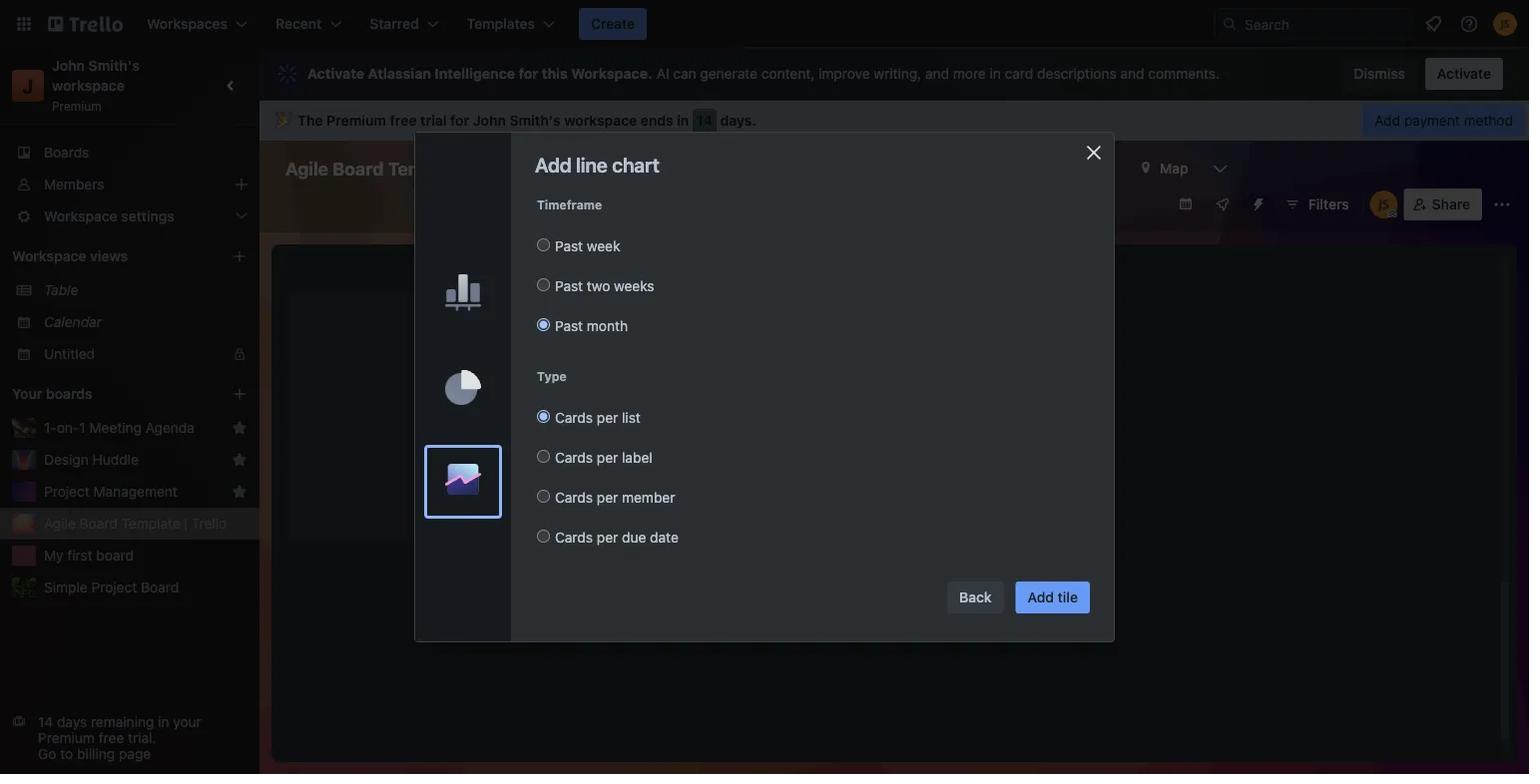Task type: locate. For each thing, give the bounding box(es) containing it.
0 horizontal spatial trello
[[192, 516, 227, 532]]

2 vertical spatial add
[[1028, 590, 1054, 606]]

writing,
[[874, 65, 922, 82]]

0 horizontal spatial add
[[535, 153, 572, 176]]

starred icon image
[[232, 420, 248, 436], [232, 452, 248, 468], [232, 484, 248, 500]]

0 vertical spatial workspace
[[52, 77, 125, 94]]

cards down the cards per member
[[555, 530, 593, 546]]

1 horizontal spatial smith's
[[510, 112, 561, 129]]

improve
[[819, 65, 870, 82]]

0 vertical spatial project
[[44, 484, 90, 500]]

1 horizontal spatial trello
[[481, 158, 529, 179]]

trello down 🎉 the premium free trial for john smith's workspace ends in 14 days.
[[481, 158, 529, 179]]

john smith's workspace premium
[[52, 57, 143, 113]]

None radio
[[537, 279, 550, 292], [537, 318, 550, 331], [537, 450, 550, 463], [537, 279, 550, 292], [537, 318, 550, 331], [537, 450, 550, 463]]

0 horizontal spatial template
[[121, 516, 181, 532]]

project down design
[[44, 484, 90, 500]]

table
[[44, 282, 78, 299]]

1 vertical spatial john
[[473, 112, 506, 129]]

smith's down this
[[510, 112, 561, 129]]

create button
[[579, 8, 647, 40]]

cards per list
[[555, 410, 641, 426]]

0 vertical spatial past
[[555, 238, 583, 255]]

starred icon image for 1-on-1 meeting agenda
[[232, 420, 248, 436]]

0 vertical spatial agile
[[286, 158, 329, 179]]

john smith's workspace link
[[52, 57, 143, 94]]

free
[[390, 112, 417, 129], [99, 730, 124, 747]]

starred icon image for design huddle
[[232, 452, 248, 468]]

1 horizontal spatial for
[[519, 65, 538, 82]]

agile board template | trello
[[286, 158, 529, 179], [44, 516, 227, 532]]

4 cards from the top
[[555, 530, 593, 546]]

go
[[38, 746, 56, 763]]

members
[[44, 176, 104, 193]]

0 horizontal spatial project
[[44, 484, 90, 500]]

1 horizontal spatial add
[[1028, 590, 1054, 606]]

0 horizontal spatial in
[[158, 714, 169, 731]]

john down activate atlassian intelligence for this workspace.
[[473, 112, 506, 129]]

0 vertical spatial smith's
[[89, 57, 140, 74]]

1 cards from the top
[[555, 410, 593, 426]]

0 horizontal spatial workspace
[[52, 77, 125, 94]]

go to billing page link
[[38, 746, 151, 763]]

trello up my first board link
[[192, 516, 227, 532]]

1 horizontal spatial template
[[388, 158, 468, 179]]

workspace inside john smith's workspace premium
[[52, 77, 125, 94]]

per left the list
[[597, 410, 618, 426]]

board inside text box
[[333, 158, 384, 179]]

1 horizontal spatial in
[[677, 112, 689, 129]]

1 activate from the left
[[307, 65, 364, 82]]

workspace
[[52, 77, 125, 94], [564, 112, 637, 129]]

can
[[673, 65, 697, 82]]

project down board at the left bottom of page
[[91, 580, 137, 596]]

1-on-1 meeting agenda button
[[44, 418, 224, 438]]

map link
[[1126, 153, 1201, 185]]

per for member
[[597, 490, 618, 506]]

in left 'your'
[[158, 714, 169, 731]]

add left tile
[[1028, 590, 1054, 606]]

timeframe
[[537, 198, 602, 212]]

john smith (johnsmith38824343) image right filters
[[1370, 191, 1398, 219]]

cards per due date
[[555, 530, 679, 546]]

meeting
[[89, 420, 142, 436]]

1 horizontal spatial workspace
[[564, 112, 637, 129]]

activate for activate atlassian intelligence for this workspace.
[[307, 65, 364, 82]]

0 vertical spatial add
[[1375, 112, 1401, 129]]

your boards with 6 items element
[[12, 382, 202, 406]]

for left this
[[519, 65, 538, 82]]

agile
[[286, 158, 329, 179], [44, 516, 76, 532]]

1 vertical spatial starred icon image
[[232, 452, 248, 468]]

untitled
[[44, 346, 95, 362]]

open information menu image
[[1460, 14, 1480, 34]]

0 vertical spatial in
[[990, 65, 1001, 82]]

1 vertical spatial in
[[677, 112, 689, 129]]

timeline link
[[1020, 153, 1122, 185]]

2 starred icon image from the top
[[232, 452, 248, 468]]

j
[[22, 74, 34, 97]]

comments.
[[1148, 65, 1220, 82]]

0 notifications image
[[1422, 12, 1446, 36]]

map
[[1160, 160, 1189, 177]]

past left month
[[555, 318, 583, 334]]

agile board template | trello down trial
[[286, 158, 529, 179]]

activate link
[[1426, 58, 1504, 90]]

john smith (johnsmith38824343) image right open information menu icon
[[1494, 12, 1517, 36]]

1 vertical spatial trello
[[192, 516, 227, 532]]

activate right atlassian intelligence logo
[[307, 65, 364, 82]]

trello
[[481, 158, 529, 179], [192, 516, 227, 532]]

per left "due"
[[597, 530, 618, 546]]

None radio
[[537, 239, 550, 252], [537, 410, 550, 423], [537, 490, 550, 503], [537, 530, 550, 543], [537, 239, 550, 252], [537, 410, 550, 423], [537, 490, 550, 503], [537, 530, 550, 543]]

create a view image
[[232, 249, 248, 265]]

share button
[[1404, 189, 1483, 221]]

0 horizontal spatial for
[[450, 112, 469, 129]]

add payment method
[[1375, 112, 1514, 129]]

and left comments.
[[1121, 65, 1145, 82]]

due
[[622, 530, 646, 546]]

0 vertical spatial |
[[472, 158, 477, 179]]

1 vertical spatial for
[[450, 112, 469, 129]]

banner
[[260, 101, 1529, 141]]

0 vertical spatial template
[[388, 158, 468, 179]]

1 horizontal spatial activate
[[1438, 65, 1492, 82]]

0 vertical spatial starred icon image
[[232, 420, 248, 436]]

2 horizontal spatial add
[[1375, 112, 1401, 129]]

past month
[[555, 318, 628, 334]]

past left week
[[555, 238, 583, 255]]

john smith (johnsmith38824343) image
[[1494, 12, 1517, 36], [1370, 191, 1398, 219]]

2 past from the top
[[555, 278, 583, 295]]

trello inside text box
[[481, 158, 529, 179]]

| down 🎉 the premium free trial for john smith's workspace ends in 14 days.
[[472, 158, 477, 179]]

1 horizontal spatial 14
[[697, 112, 713, 129]]

agile board template | trello down project management button
[[44, 516, 227, 532]]

workspace right j link
[[52, 77, 125, 94]]

0 horizontal spatial john
[[52, 57, 85, 74]]

0 horizontal spatial agile
[[44, 516, 76, 532]]

agile board template | trello inside text box
[[286, 158, 529, 179]]

days
[[57, 714, 87, 731]]

add left line
[[535, 153, 572, 176]]

cards
[[555, 410, 593, 426], [555, 450, 593, 466], [555, 490, 593, 506], [555, 530, 593, 546]]

back button
[[947, 582, 1004, 614]]

Board name text field
[[276, 153, 539, 185]]

2 per from the top
[[597, 450, 618, 466]]

add left payment
[[1375, 112, 1401, 129]]

1 horizontal spatial free
[[390, 112, 417, 129]]

agile up my on the bottom of page
[[44, 516, 76, 532]]

1 horizontal spatial |
[[472, 158, 477, 179]]

workspace up the add line chart
[[564, 112, 637, 129]]

ai can generate content, improve writing, and more in card descriptions and comments.
[[657, 65, 1220, 82]]

add
[[1375, 112, 1401, 129], [535, 153, 572, 176], [1028, 590, 1054, 606]]

activate down open information menu icon
[[1438, 65, 1492, 82]]

1 vertical spatial john smith (johnsmith38824343) image
[[1370, 191, 1398, 219]]

1 horizontal spatial agile
[[286, 158, 329, 179]]

in left card
[[990, 65, 1001, 82]]

0 horizontal spatial 14
[[38, 714, 53, 731]]

type
[[537, 369, 567, 383]]

per for list
[[597, 410, 618, 426]]

automation image
[[1243, 189, 1271, 217]]

workspace.
[[571, 65, 653, 82]]

smith's
[[89, 57, 140, 74], [510, 112, 561, 129]]

1 vertical spatial 14
[[38, 714, 53, 731]]

1 horizontal spatial and
[[1121, 65, 1145, 82]]

project
[[44, 484, 90, 500], [91, 580, 137, 596]]

first
[[67, 548, 92, 564]]

0 vertical spatial trello
[[481, 158, 529, 179]]

0 vertical spatial agile board template | trello
[[286, 158, 529, 179]]

switch to… image
[[14, 14, 34, 34]]

agile board template | trello link
[[44, 514, 248, 534]]

your boards
[[12, 386, 93, 402]]

1 horizontal spatial john
[[473, 112, 506, 129]]

cards down cards per list
[[555, 450, 593, 466]]

add for add line chart
[[535, 153, 572, 176]]

0 horizontal spatial and
[[925, 65, 949, 82]]

2 vertical spatial in
[[158, 714, 169, 731]]

1 per from the top
[[597, 410, 618, 426]]

cards down type on the top left of the page
[[555, 410, 593, 426]]

3 cards from the top
[[555, 490, 593, 506]]

1 and from the left
[[925, 65, 949, 82]]

0 vertical spatial john smith (johnsmith38824343) image
[[1494, 12, 1517, 36]]

1 vertical spatial add
[[535, 153, 572, 176]]

search image
[[1222, 16, 1238, 32]]

ends
[[641, 112, 674, 129]]

two
[[587, 278, 610, 295]]

for right trial
[[450, 112, 469, 129]]

0 horizontal spatial smith's
[[89, 57, 140, 74]]

weeks
[[614, 278, 655, 295]]

2 vertical spatial past
[[555, 318, 583, 334]]

3 per from the top
[[597, 490, 618, 506]]

customize views image
[[1211, 159, 1231, 179]]

0 horizontal spatial free
[[99, 730, 124, 747]]

back
[[959, 590, 992, 606]]

1 vertical spatial agile board template | trello
[[44, 516, 227, 532]]

1 vertical spatial project
[[91, 580, 137, 596]]

3 starred icon image from the top
[[232, 484, 248, 500]]

1 vertical spatial |
[[184, 516, 188, 532]]

past week
[[555, 238, 620, 255]]

2 horizontal spatial in
[[990, 65, 1001, 82]]

past for past month
[[555, 318, 583, 334]]

per down 'cards per label'
[[597, 490, 618, 506]]

0 horizontal spatial john smith (johnsmith38824343) image
[[1370, 191, 1398, 219]]

boards link
[[0, 137, 260, 169]]

in right ends
[[677, 112, 689, 129]]

0 vertical spatial 14
[[697, 112, 713, 129]]

1-
[[44, 420, 57, 436]]

1 starred icon image from the top
[[232, 420, 248, 436]]

boards
[[44, 144, 89, 161]]

14
[[697, 112, 713, 129], [38, 714, 53, 731]]

4 per from the top
[[597, 530, 618, 546]]

1 vertical spatial past
[[555, 278, 583, 295]]

smith's right j
[[89, 57, 140, 74]]

boards
[[46, 386, 93, 402]]

1 past from the top
[[555, 238, 583, 255]]

and left more on the top right
[[925, 65, 949, 82]]

john
[[52, 57, 85, 74], [473, 112, 506, 129]]

this
[[542, 65, 568, 82]]

views
[[90, 248, 128, 265]]

2 and from the left
[[1121, 65, 1145, 82]]

0 vertical spatial john
[[52, 57, 85, 74]]

| up my first board link
[[184, 516, 188, 532]]

template up my first board link
[[121, 516, 181, 532]]

add inside button
[[1028, 590, 1054, 606]]

1 vertical spatial free
[[99, 730, 124, 747]]

smith's inside banner
[[510, 112, 561, 129]]

page
[[119, 746, 151, 763]]

days.
[[720, 112, 756, 129]]

0 horizontal spatial activate
[[307, 65, 364, 82]]

14 left days.
[[697, 112, 713, 129]]

and
[[925, 65, 949, 82], [1121, 65, 1145, 82]]

board
[[96, 548, 134, 564]]

workspace visible image
[[587, 161, 603, 177]]

1 vertical spatial smith's
[[510, 112, 561, 129]]

2 activate from the left
[[1438, 65, 1492, 82]]

3 past from the top
[[555, 318, 583, 334]]

1 vertical spatial workspace
[[564, 112, 637, 129]]

add for add tile
[[1028, 590, 1054, 606]]

content,
[[761, 65, 815, 82]]

template
[[388, 158, 468, 179], [121, 516, 181, 532]]

0 vertical spatial free
[[390, 112, 417, 129]]

per
[[597, 410, 618, 426], [597, 450, 618, 466], [597, 490, 618, 506], [597, 530, 618, 546]]

template down trial
[[388, 158, 468, 179]]

1 horizontal spatial john smith (johnsmith38824343) image
[[1494, 12, 1517, 36]]

starred icon image for project management
[[232, 484, 248, 500]]

2 cards from the top
[[555, 450, 593, 466]]

star or unstar board image
[[551, 161, 567, 177]]

activate inside 'link'
[[1438, 65, 1492, 82]]

payment
[[1404, 112, 1460, 129]]

🎉 the premium free trial for john smith's workspace ends in 14 days.
[[276, 112, 756, 129]]

1 vertical spatial agile
[[44, 516, 76, 532]]

2 vertical spatial starred icon image
[[232, 484, 248, 500]]

john right j
[[52, 57, 85, 74]]

atlassian intelligence logo image
[[276, 62, 300, 86]]

cards for cards per due date
[[555, 530, 593, 546]]

month
[[587, 318, 628, 334]]

14 left days
[[38, 714, 53, 731]]

cards down 'cards per label'
[[555, 490, 593, 506]]

add tile button
[[1016, 582, 1090, 614]]

past
[[555, 238, 583, 255], [555, 278, 583, 295], [555, 318, 583, 334]]

past left two
[[555, 278, 583, 295]]

add inside "link"
[[1375, 112, 1401, 129]]

in inside banner
[[677, 112, 689, 129]]

bar graph image
[[445, 275, 481, 311]]

per left label
[[597, 450, 618, 466]]

filters
[[1309, 196, 1349, 213]]

agile down the 'the'
[[286, 158, 329, 179]]

1 horizontal spatial agile board template | trello
[[286, 158, 529, 179]]

board
[[333, 158, 384, 179], [649, 160, 688, 177], [79, 516, 118, 532], [141, 580, 179, 596]]

Search field
[[1214, 8, 1414, 40]]



Task type: vqa. For each thing, say whether or not it's contained in the screenshot.
Workspace visible image
yes



Task type: describe. For each thing, give the bounding box(es) containing it.
line chart image
[[445, 464, 481, 495]]

list
[[622, 410, 641, 426]]

my
[[44, 548, 63, 564]]

members link
[[0, 169, 260, 201]]

your
[[173, 714, 201, 731]]

board link
[[615, 153, 700, 185]]

ai
[[657, 65, 669, 82]]

0 horizontal spatial |
[[184, 516, 188, 532]]

14 inside 14 days remaining in your premium free trial. go to billing page
[[38, 714, 53, 731]]

1-on-1 meeting agenda
[[44, 420, 195, 436]]

cards per member
[[555, 490, 675, 506]]

free inside 14 days remaining in your premium free trial. go to billing page
[[99, 730, 124, 747]]

j link
[[12, 70, 44, 102]]

per for due
[[597, 530, 618, 546]]

intelligence
[[435, 65, 515, 82]]

| inside text box
[[472, 158, 477, 179]]

premium inside banner
[[327, 112, 386, 129]]

calendar power-up image
[[1178, 196, 1194, 212]]

1 vertical spatial template
[[121, 516, 181, 532]]

add tile
[[1028, 590, 1078, 606]]

14 days remaining in your premium free trial. go to billing page
[[38, 714, 201, 763]]

date
[[650, 530, 679, 546]]

atlassian
[[368, 65, 431, 82]]

per for label
[[597, 450, 618, 466]]

smith's inside john smith's workspace premium
[[89, 57, 140, 74]]

calendar
[[44, 314, 102, 330]]

remaining
[[91, 714, 154, 731]]

0 horizontal spatial agile board template | trello
[[44, 516, 227, 532]]

🎉
[[276, 112, 290, 129]]

premium inside john smith's workspace premium
[[52, 99, 102, 113]]

template inside text box
[[388, 158, 468, 179]]

premium inside 14 days remaining in your premium free trial. go to billing page
[[38, 730, 95, 747]]

show menu image
[[1493, 195, 1513, 215]]

power ups image
[[1215, 197, 1231, 213]]

cards for cards per label
[[555, 450, 593, 466]]

project management button
[[44, 482, 224, 502]]

1 horizontal spatial project
[[91, 580, 137, 596]]

add board image
[[232, 386, 248, 402]]

label
[[622, 450, 653, 466]]

free inside banner
[[390, 112, 417, 129]]

week
[[587, 238, 620, 255]]

past for past week
[[555, 238, 583, 255]]

card
[[1005, 65, 1034, 82]]

my first board
[[44, 548, 134, 564]]

simple
[[44, 580, 88, 596]]

simple project board
[[44, 580, 179, 596]]

table link
[[44, 281, 248, 301]]

method
[[1464, 112, 1514, 129]]

descriptions
[[1037, 65, 1117, 82]]

project inside button
[[44, 484, 90, 500]]

create
[[591, 15, 635, 32]]

banner containing 🎉
[[260, 101, 1529, 141]]

generate
[[700, 65, 758, 82]]

line
[[576, 153, 608, 176]]

agenda
[[145, 420, 195, 436]]

past for past two weeks
[[555, 278, 583, 295]]

management
[[93, 484, 178, 500]]

huddle
[[92, 452, 139, 468]]

cards per label
[[555, 450, 653, 466]]

the
[[298, 112, 323, 129]]

chart
[[612, 153, 660, 176]]

billing
[[77, 746, 115, 763]]

dismiss
[[1354, 65, 1406, 82]]

in inside 14 days remaining in your premium free trial. go to billing page
[[158, 714, 169, 731]]

your
[[12, 386, 42, 402]]

on-
[[57, 420, 79, 436]]

primary element
[[0, 0, 1529, 48]]

agile inside text box
[[286, 158, 329, 179]]

workspace
[[12, 248, 86, 265]]

activate atlassian intelligence for this workspace.
[[307, 65, 653, 82]]

share
[[1432, 196, 1471, 213]]

untitled link
[[44, 344, 220, 364]]

0 vertical spatial for
[[519, 65, 538, 82]]

simple project board link
[[44, 578, 248, 598]]

design huddle button
[[44, 450, 224, 470]]

activate for activate
[[1438, 65, 1492, 82]]

cards for cards per list
[[555, 410, 593, 426]]

john inside john smith's workspace premium
[[52, 57, 85, 74]]

cards for cards per member
[[555, 490, 593, 506]]

timeline
[[1054, 160, 1110, 177]]

member
[[622, 490, 675, 506]]

john inside banner
[[473, 112, 506, 129]]

calendar link
[[44, 312, 248, 332]]

1
[[79, 420, 86, 436]]

trial.
[[128, 730, 156, 747]]

my first board link
[[44, 546, 248, 566]]

workspace inside banner
[[564, 112, 637, 129]]

tile
[[1058, 590, 1078, 606]]

add payment method link
[[1363, 105, 1525, 137]]

pie chart image
[[445, 370, 481, 405]]

past two weeks
[[555, 278, 655, 295]]

more
[[953, 65, 986, 82]]

workspace views
[[12, 248, 128, 265]]

add line chart
[[535, 153, 660, 176]]

add for add payment method
[[1375, 112, 1401, 129]]

to
[[60, 746, 73, 763]]

confetti image
[[276, 112, 290, 129]]

design
[[44, 452, 89, 468]]



